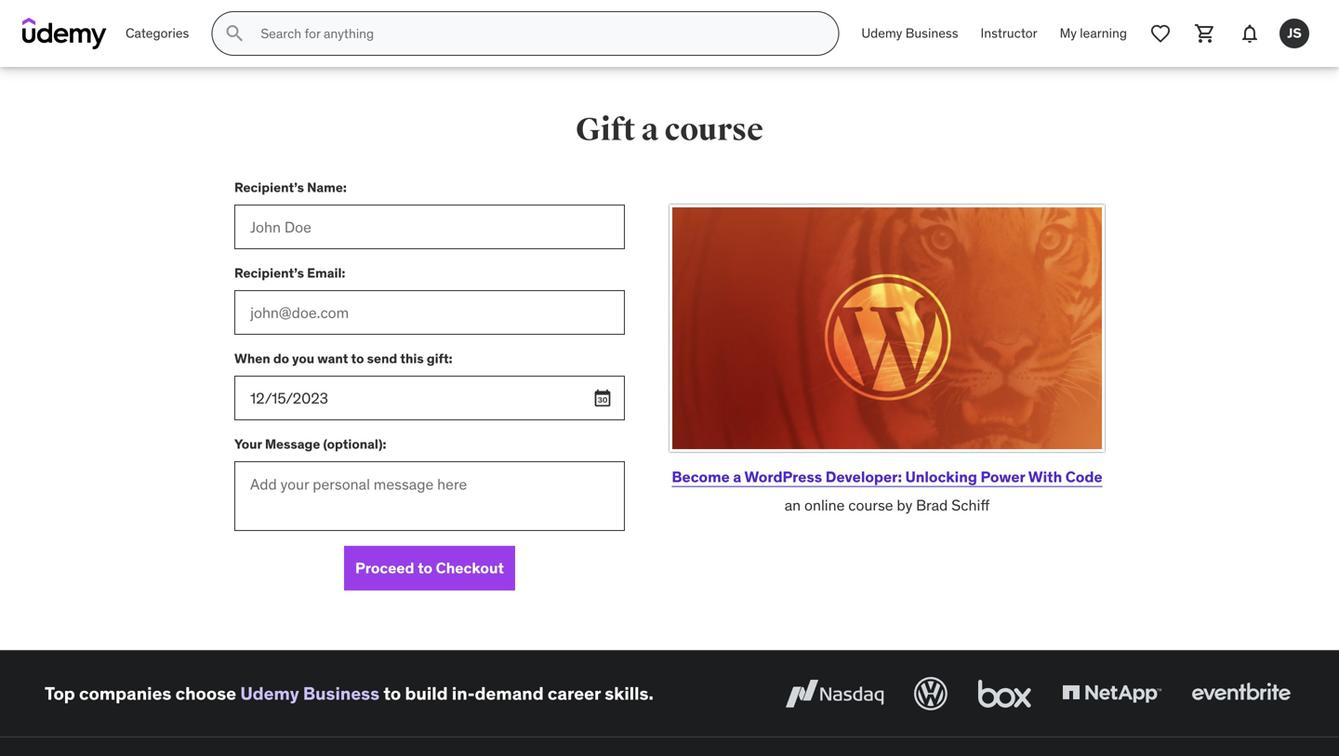 Task type: locate. For each thing, give the bounding box(es) containing it.
(optional):
[[323, 436, 387, 453]]

1 horizontal spatial to
[[384, 683, 401, 705]]

categories
[[126, 25, 189, 42]]

with
[[1029, 467, 1063, 487]]

recipient's email:
[[234, 265, 346, 282]]

1 horizontal spatial a
[[733, 467, 742, 487]]

shopping cart with 0 items image
[[1195, 22, 1217, 45]]

become
[[672, 467, 730, 487]]

1 vertical spatial a
[[733, 467, 742, 487]]

course inside become a wordpress developer: unlocking power with code an online course by brad schiff
[[849, 496, 894, 515]]

a inside become a wordpress developer: unlocking power with code an online course by brad schiff
[[733, 467, 742, 487]]

business left build
[[303, 683, 380, 705]]

udemy
[[862, 25, 903, 42], [240, 683, 299, 705]]

categories button
[[114, 11, 200, 56]]

do
[[273, 350, 289, 367]]

Search for anything text field
[[257, 18, 816, 49]]

When do you want to send this gift: text field
[[234, 376, 625, 421]]

to left send
[[351, 350, 364, 367]]

udemy business
[[862, 25, 959, 42]]

0 horizontal spatial a
[[642, 111, 659, 149]]

recipient's left the email:
[[234, 265, 304, 282]]

choose
[[175, 683, 236, 705]]

recipient's
[[234, 179, 304, 196], [234, 265, 304, 282]]

1 horizontal spatial course
[[849, 496, 894, 515]]

business
[[906, 25, 959, 42], [303, 683, 380, 705]]

to right proceed
[[418, 559, 433, 578]]

volkswagen image
[[911, 674, 952, 715]]

proceed to checkout button
[[344, 546, 515, 591]]

2 recipient's from the top
[[234, 265, 304, 282]]

to left build
[[384, 683, 401, 705]]

1 vertical spatial udemy
[[240, 683, 299, 705]]

0 horizontal spatial to
[[351, 350, 364, 367]]

0 horizontal spatial business
[[303, 683, 380, 705]]

learning
[[1080, 25, 1128, 42]]

1 vertical spatial udemy business link
[[240, 683, 380, 705]]

to
[[351, 350, 364, 367], [418, 559, 433, 578], [384, 683, 401, 705]]

when do you want to send this gift:
[[234, 350, 453, 367]]

instructor link
[[970, 11, 1049, 56]]

1 recipient's from the top
[[234, 179, 304, 196]]

0 vertical spatial course
[[665, 111, 764, 149]]

0 horizontal spatial udemy business link
[[240, 683, 380, 705]]

0 vertical spatial udemy
[[862, 25, 903, 42]]

unlocking
[[906, 467, 978, 487]]

Recipient's Email: email field
[[234, 290, 625, 335]]

js
[[1288, 25, 1302, 41]]

box image
[[974, 674, 1036, 715]]

power
[[981, 467, 1026, 487]]

message
[[265, 436, 320, 453]]

wordpress
[[745, 467, 823, 487]]

0 vertical spatial to
[[351, 350, 364, 367]]

a right become
[[733, 467, 742, 487]]

top
[[45, 683, 75, 705]]

this
[[400, 350, 424, 367]]

0 vertical spatial recipient's
[[234, 179, 304, 196]]

notifications image
[[1239, 22, 1262, 45]]

udemy business link
[[851, 11, 970, 56], [240, 683, 380, 705]]

0 horizontal spatial udemy
[[240, 683, 299, 705]]

by
[[897, 496, 913, 515]]

1 vertical spatial to
[[418, 559, 433, 578]]

companies
[[79, 683, 172, 705]]

0 horizontal spatial course
[[665, 111, 764, 149]]

want
[[317, 350, 348, 367]]

1 vertical spatial course
[[849, 496, 894, 515]]

a right gift
[[642, 111, 659, 149]]

1 horizontal spatial udemy business link
[[851, 11, 970, 56]]

1 vertical spatial recipient's
[[234, 265, 304, 282]]

wishlist image
[[1150, 22, 1172, 45]]

2 horizontal spatial to
[[418, 559, 433, 578]]

business left instructor on the right top
[[906, 25, 959, 42]]

course
[[665, 111, 764, 149], [849, 496, 894, 515]]

recipient's left name: at the top of page
[[234, 179, 304, 196]]

1 horizontal spatial udemy
[[862, 25, 903, 42]]

0 vertical spatial business
[[906, 25, 959, 42]]

a
[[642, 111, 659, 149], [733, 467, 742, 487]]

0 vertical spatial a
[[642, 111, 659, 149]]



Task type: vqa. For each thing, say whether or not it's contained in the screenshot.
or
no



Task type: describe. For each thing, give the bounding box(es) containing it.
gift:
[[427, 350, 453, 367]]

gift a course
[[576, 111, 764, 149]]

1 horizontal spatial business
[[906, 25, 959, 42]]

Your Message (optional): text field
[[234, 461, 625, 531]]

demand
[[475, 683, 544, 705]]

recipient's name:
[[234, 179, 347, 196]]

my learning link
[[1049, 11, 1139, 56]]

become a wordpress developer: unlocking power with code an online course by brad schiff
[[672, 467, 1103, 515]]

recipient's for recipient's email:
[[234, 265, 304, 282]]

to inside button
[[418, 559, 433, 578]]

my
[[1060, 25, 1077, 42]]

a for wordpress
[[733, 467, 742, 487]]

skills.
[[605, 683, 654, 705]]

Recipient's Name: text field
[[234, 205, 625, 249]]

a for course
[[642, 111, 659, 149]]

name:
[[307, 179, 347, 196]]

become a wordpress developer: unlocking power with code link
[[672, 467, 1103, 487]]

udemy image
[[22, 18, 107, 49]]

checkout
[[436, 559, 504, 578]]

your
[[234, 436, 262, 453]]

developer:
[[826, 467, 902, 487]]

js link
[[1273, 11, 1317, 56]]

you
[[292, 350, 315, 367]]

0 vertical spatial udemy business link
[[851, 11, 970, 56]]

online
[[805, 496, 845, 515]]

build
[[405, 683, 448, 705]]

code
[[1066, 467, 1103, 487]]

your message (optional):
[[234, 436, 387, 453]]

in-
[[452, 683, 475, 705]]

proceed
[[355, 559, 415, 578]]

my learning
[[1060, 25, 1128, 42]]

when
[[234, 350, 270, 367]]

eventbrite image
[[1188, 674, 1295, 715]]

top companies choose udemy business to build in-demand career skills.
[[45, 683, 654, 705]]

1 vertical spatial business
[[303, 683, 380, 705]]

email:
[[307, 265, 346, 282]]

instructor
[[981, 25, 1038, 42]]

proceed to checkout
[[355, 559, 504, 578]]

recipient's for recipient's name:
[[234, 179, 304, 196]]

gift
[[576, 111, 636, 149]]

brad
[[916, 496, 948, 515]]

career
[[548, 683, 601, 705]]

submit search image
[[224, 22, 246, 45]]

schiff
[[952, 496, 990, 515]]

an
[[785, 496, 801, 515]]

2 vertical spatial to
[[384, 683, 401, 705]]

netapp image
[[1059, 674, 1166, 715]]

nasdaq image
[[782, 674, 888, 715]]

send
[[367, 350, 397, 367]]



